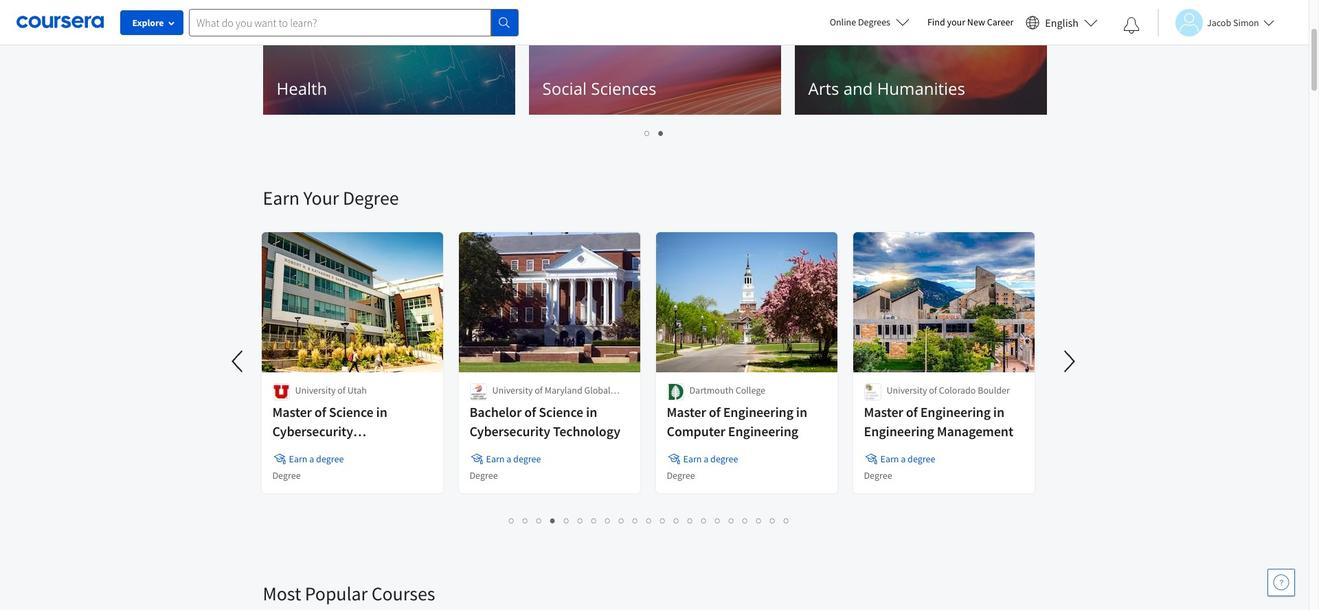 Task type: describe. For each thing, give the bounding box(es) containing it.
16 button
[[711, 513, 727, 529]]

career
[[988, 16, 1014, 28]]

jacob simon button
[[1158, 9, 1275, 36]]

11
[[647, 514, 658, 527]]

3
[[537, 514, 542, 527]]

computer
[[667, 423, 726, 440]]

previous slide image
[[222, 345, 255, 378]]

and
[[844, 77, 873, 100]]

4
[[551, 514, 556, 527]]

8 button
[[601, 513, 615, 529]]

7
[[592, 514, 597, 527]]

online degrees button
[[819, 7, 921, 37]]

earn a degree for bachelor of science in cybersecurity technology
[[486, 453, 541, 465]]

a for master of engineering in computer engineering
[[704, 453, 709, 465]]

online degrees
[[830, 16, 891, 28]]

dartmouth
[[690, 384, 734, 397]]

previous slide image
[[231, 0, 264, 11]]

your
[[948, 16, 966, 28]]

of for master of science in cybersecurity management
[[315, 403, 326, 421]]

in for bachelor of science in cybersecurity technology
[[586, 403, 598, 421]]

explore button
[[120, 10, 184, 35]]

21
[[784, 514, 795, 527]]

earn a degree for master of engineering in engineering management
[[881, 453, 936, 465]]

13 button
[[670, 513, 685, 529]]

popular
[[305, 582, 368, 606]]

9
[[619, 514, 625, 527]]

arts and humanities image
[[795, 5, 1047, 115]]

university of maryland global campus
[[493, 384, 611, 410]]

management for engineering
[[937, 423, 1014, 440]]

master of engineering in engineering management
[[864, 403, 1014, 440]]

earn for bachelor of science in cybersecurity technology
[[486, 453, 505, 465]]

10 11 12 13 14 15 16 17 18 19 20 21
[[633, 514, 795, 527]]

explore
[[132, 16, 164, 29]]

humanities
[[878, 77, 966, 100]]

sciences
[[591, 77, 657, 100]]

1 list from the top
[[263, 125, 1047, 141]]

earn your degree carousel element
[[222, 144, 1086, 540]]

5 button
[[560, 513, 574, 529]]

master for master of engineering in engineering management
[[864, 403, 904, 421]]

your
[[303, 186, 339, 210]]

boulder
[[978, 384, 1010, 397]]

8
[[606, 514, 611, 527]]

earn your degree
[[263, 186, 399, 210]]

arts
[[809, 77, 840, 100]]

simon
[[1234, 16, 1260, 29]]

of for university of utah
[[338, 384, 346, 397]]

2 button for 1 button associated with second list from the bottom of the page
[[655, 125, 668, 141]]

most popular courses
[[263, 582, 435, 606]]

university of maryland global campus image
[[470, 384, 487, 401]]

english
[[1046, 15, 1079, 29]]

degree for bachelor of science in cybersecurity technology
[[514, 453, 541, 465]]

social sciences image
[[529, 5, 781, 115]]

of for university of maryland global campus
[[535, 384, 543, 397]]

health link
[[263, 5, 515, 115]]

10 button
[[629, 513, 644, 529]]

degree for master of engineering in engineering management
[[908, 453, 936, 465]]

maryland
[[545, 384, 583, 397]]

of for master of engineering in engineering management
[[906, 403, 918, 421]]

english button
[[1021, 0, 1104, 45]]

master of engineering in computer engineering
[[667, 403, 808, 440]]

21 button
[[780, 513, 795, 529]]

science for management
[[329, 403, 374, 421]]

6
[[578, 514, 584, 527]]

4 button
[[546, 513, 560, 529]]

of for master of engineering in computer engineering
[[709, 403, 721, 421]]

19
[[757, 514, 768, 527]]

12 button
[[656, 513, 672, 529]]

dartmouth college
[[690, 384, 766, 397]]

15 button
[[698, 513, 713, 529]]

6 button
[[574, 513, 588, 529]]

degree for master of engineering in computer engineering
[[711, 453, 738, 465]]

earn for master of science in cybersecurity management
[[289, 453, 308, 465]]

bachelor of science in cybersecurity technology
[[470, 403, 621, 440]]

17 button
[[725, 513, 740, 529]]

new
[[968, 16, 986, 28]]

find your new career link
[[921, 14, 1021, 31]]

science for technology
[[539, 403, 584, 421]]

cybersecurity for bachelor
[[470, 423, 551, 440]]

0 vertical spatial 2
[[659, 126, 664, 140]]

university of utah
[[295, 384, 367, 397]]

20 button
[[766, 513, 782, 529]]



Task type: vqa. For each thing, say whether or not it's contained in the screenshot.
Earn Your Degree Collection Element
no



Task type: locate. For each thing, give the bounding box(es) containing it.
university for master of engineering in engineering management
[[887, 384, 928, 397]]

management inside master of science in cybersecurity management
[[273, 442, 349, 459]]

2 button for list inside earn your degree carousel 'element' 1 button
[[519, 513, 533, 529]]

18 button
[[739, 513, 754, 529]]

a
[[309, 453, 314, 465], [507, 453, 512, 465], [704, 453, 709, 465], [901, 453, 906, 465]]

3 a from the left
[[704, 453, 709, 465]]

2 degree from the left
[[514, 453, 541, 465]]

1 university from the left
[[295, 384, 336, 397]]

1 left 3 button
[[509, 514, 515, 527]]

2 button down sciences
[[655, 125, 668, 141]]

science inside master of science in cybersecurity management
[[329, 403, 374, 421]]

in inside master of science in cybersecurity management
[[376, 403, 388, 421]]

science inside the bachelor of science in cybersecurity technology
[[539, 403, 584, 421]]

master for master of science in cybersecurity management
[[273, 403, 312, 421]]

in inside 'master of engineering in computer engineering'
[[797, 403, 808, 421]]

1 in from the left
[[376, 403, 388, 421]]

cybersecurity inside the bachelor of science in cybersecurity technology
[[470, 423, 551, 440]]

1 button down sciences
[[641, 125, 655, 141]]

of inside 'master of engineering in computer engineering'
[[709, 403, 721, 421]]

15
[[702, 514, 713, 527]]

master up computer at right bottom
[[667, 403, 707, 421]]

of inside master of engineering in engineering management
[[906, 403, 918, 421]]

utah
[[348, 384, 367, 397]]

master inside 'master of engineering in computer engineering'
[[667, 403, 707, 421]]

0 horizontal spatial science
[[329, 403, 374, 421]]

4 earn a degree from the left
[[881, 453, 936, 465]]

master of science in cybersecurity management
[[273, 403, 388, 459]]

in for master of engineering in computer engineering
[[797, 403, 808, 421]]

0 horizontal spatial master
[[273, 403, 312, 421]]

a for master of science in cybersecurity management
[[309, 453, 314, 465]]

2 earn a degree from the left
[[486, 453, 541, 465]]

list inside earn your degree carousel 'element'
[[263, 513, 1036, 529]]

0 vertical spatial 1
[[645, 126, 651, 140]]

1 vertical spatial 1
[[509, 514, 515, 527]]

science down utah
[[329, 403, 374, 421]]

management inside master of engineering in engineering management
[[937, 423, 1014, 440]]

1 earn a degree from the left
[[289, 453, 344, 465]]

1 vertical spatial 2 button
[[519, 513, 533, 529]]

1 horizontal spatial cybersecurity
[[470, 423, 551, 440]]

3 button
[[533, 513, 546, 529]]

earn
[[263, 186, 300, 210], [289, 453, 308, 465], [486, 453, 505, 465], [684, 453, 702, 465], [881, 453, 899, 465]]

1 horizontal spatial management
[[937, 423, 1014, 440]]

17
[[729, 514, 740, 527]]

13
[[674, 514, 685, 527]]

in inside the bachelor of science in cybersecurity technology
[[586, 403, 598, 421]]

4 in from the left
[[994, 403, 1005, 421]]

master inside master of science in cybersecurity management
[[273, 403, 312, 421]]

university for master of science in cybersecurity management
[[295, 384, 336, 397]]

1 science from the left
[[329, 403, 374, 421]]

0 horizontal spatial university
[[295, 384, 336, 397]]

19 button
[[753, 513, 768, 529]]

1
[[645, 126, 651, 140], [509, 514, 515, 527]]

What do you want to learn? text field
[[189, 9, 491, 36]]

3 degree from the left
[[711, 453, 738, 465]]

master
[[273, 403, 312, 421], [667, 403, 707, 421], [864, 403, 904, 421]]

2 button left 3
[[519, 513, 533, 529]]

0 horizontal spatial 2 button
[[519, 513, 533, 529]]

of
[[338, 384, 346, 397], [535, 384, 543, 397], [929, 384, 938, 397], [315, 403, 326, 421], [525, 403, 536, 421], [709, 403, 721, 421], [906, 403, 918, 421]]

2 horizontal spatial university
[[887, 384, 928, 397]]

1 button
[[641, 125, 655, 141], [505, 513, 519, 529]]

management for science
[[273, 442, 349, 459]]

master for master of engineering in computer engineering
[[667, 403, 707, 421]]

7 button
[[588, 513, 601, 529]]

university right university of colorado boulder image
[[887, 384, 928, 397]]

of inside university of maryland global campus
[[535, 384, 543, 397]]

university right university of utah icon
[[295, 384, 336, 397]]

master down university of utah icon
[[273, 403, 312, 421]]

earn a degree
[[289, 453, 344, 465], [486, 453, 541, 465], [684, 453, 738, 465], [881, 453, 936, 465]]

master inside master of engineering in engineering management
[[864, 403, 904, 421]]

4 degree from the left
[[908, 453, 936, 465]]

university
[[295, 384, 336, 397], [493, 384, 533, 397], [887, 384, 928, 397]]

of left utah
[[338, 384, 346, 397]]

1 degree from the left
[[316, 453, 344, 465]]

2 master from the left
[[667, 403, 707, 421]]

1 down sciences
[[645, 126, 651, 140]]

degree for master of engineering in engineering management
[[864, 469, 893, 482]]

20
[[771, 514, 782, 527]]

colorado
[[939, 384, 976, 397]]

science
[[329, 403, 374, 421], [539, 403, 584, 421]]

1 a from the left
[[309, 453, 314, 465]]

1 button for second list from the bottom of the page
[[641, 125, 655, 141]]

5
[[564, 514, 570, 527]]

0 horizontal spatial cybersecurity
[[273, 423, 353, 440]]

1 inside earn your degree carousel 'element'
[[509, 514, 515, 527]]

of down university of colorado boulder
[[906, 403, 918, 421]]

earn for master of engineering in engineering management
[[881, 453, 899, 465]]

jacob
[[1208, 16, 1232, 29]]

of inside master of science in cybersecurity management
[[315, 403, 326, 421]]

1 horizontal spatial science
[[539, 403, 584, 421]]

0 vertical spatial list
[[263, 125, 1047, 141]]

2 university from the left
[[493, 384, 533, 397]]

9 button
[[615, 513, 629, 529]]

of left maryland
[[535, 384, 543, 397]]

university up campus
[[493, 384, 533, 397]]

2
[[659, 126, 664, 140], [523, 514, 529, 527]]

management
[[937, 423, 1014, 440], [273, 442, 349, 459]]

10
[[633, 514, 644, 527]]

help center image
[[1274, 575, 1290, 591]]

1 button for list inside earn your degree carousel 'element'
[[505, 513, 519, 529]]

cybersecurity for master
[[273, 423, 353, 440]]

16
[[716, 514, 727, 527]]

of for bachelor of science in cybersecurity technology
[[525, 403, 536, 421]]

1 vertical spatial list
[[263, 513, 1036, 529]]

1 vertical spatial 1 button
[[505, 513, 519, 529]]

1 vertical spatial management
[[273, 442, 349, 459]]

2 list from the top
[[263, 513, 1036, 529]]

engineering
[[724, 403, 794, 421], [921, 403, 991, 421], [729, 423, 799, 440], [864, 423, 935, 440]]

1 master from the left
[[273, 403, 312, 421]]

0 vertical spatial 2 button
[[655, 125, 668, 141]]

find
[[928, 16, 946, 28]]

a for bachelor of science in cybersecurity technology
[[507, 453, 512, 465]]

of left colorado
[[929, 384, 938, 397]]

show notifications image
[[1124, 17, 1140, 34]]

of down university of utah
[[315, 403, 326, 421]]

online
[[830, 16, 857, 28]]

0 vertical spatial management
[[937, 423, 1014, 440]]

1 cybersecurity from the left
[[273, 423, 353, 440]]

1 button left 3 button
[[505, 513, 519, 529]]

social
[[543, 77, 587, 100]]

technology
[[553, 423, 621, 440]]

social sciences link
[[529, 5, 781, 115]]

coursera image
[[16, 11, 104, 33]]

18
[[743, 514, 754, 527]]

2 science from the left
[[539, 403, 584, 421]]

university inside university of maryland global campus
[[493, 384, 533, 397]]

global
[[585, 384, 611, 397]]

degree for master of science in cybersecurity management
[[316, 453, 344, 465]]

university of utah image
[[273, 384, 290, 401]]

degrees
[[859, 16, 891, 28]]

management down colorado
[[937, 423, 1014, 440]]

1 horizontal spatial 2
[[659, 126, 664, 140]]

3 master from the left
[[864, 403, 904, 421]]

health image
[[263, 5, 515, 115]]

cybersecurity inside master of science in cybersecurity management
[[273, 423, 353, 440]]

cybersecurity
[[273, 423, 353, 440], [470, 423, 551, 440]]

4 a from the left
[[901, 453, 906, 465]]

1 horizontal spatial 2 button
[[655, 125, 668, 141]]

campus
[[493, 398, 525, 410]]

0 horizontal spatial management
[[273, 442, 349, 459]]

college
[[736, 384, 766, 397]]

None search field
[[189, 9, 519, 36]]

1 horizontal spatial university
[[493, 384, 533, 397]]

degree for master of science in cybersecurity management
[[273, 469, 301, 482]]

0 vertical spatial 1 button
[[641, 125, 655, 141]]

university for bachelor of science in cybersecurity technology
[[493, 384, 533, 397]]

2 inside earn your degree carousel 'element'
[[523, 514, 529, 527]]

2 in from the left
[[586, 403, 598, 421]]

health
[[277, 77, 327, 100]]

degree for master of engineering in computer engineering
[[667, 469, 695, 482]]

1 horizontal spatial master
[[667, 403, 707, 421]]

science down maryland
[[539, 403, 584, 421]]

0 horizontal spatial 1
[[509, 514, 515, 527]]

master down university of colorado boulder image
[[864, 403, 904, 421]]

0 horizontal spatial 2
[[523, 514, 529, 527]]

3 university from the left
[[887, 384, 928, 397]]

earn a degree for master of engineering in computer engineering
[[684, 453, 738, 465]]

university of colorado boulder image
[[864, 384, 882, 401]]

2 horizontal spatial master
[[864, 403, 904, 421]]

university of colorado boulder
[[887, 384, 1010, 397]]

1 vertical spatial 2
[[523, 514, 529, 527]]

cybersecurity down bachelor
[[470, 423, 551, 440]]

management down university of utah
[[273, 442, 349, 459]]

1 horizontal spatial 1 button
[[641, 125, 655, 141]]

of right bachelor
[[525, 403, 536, 421]]

in for master of engineering in engineering management
[[994, 403, 1005, 421]]

of inside the bachelor of science in cybersecurity technology
[[525, 403, 536, 421]]

11 button
[[643, 513, 658, 529]]

in inside master of engineering in engineering management
[[994, 403, 1005, 421]]

earn a degree for master of science in cybersecurity management
[[289, 453, 344, 465]]

earn for master of engineering in computer engineering
[[684, 453, 702, 465]]

next slide image
[[1053, 345, 1086, 378]]

of for university of colorado boulder
[[929, 384, 938, 397]]

2 a from the left
[[507, 453, 512, 465]]

most
[[263, 582, 301, 606]]

bachelor
[[470, 403, 522, 421]]

3 earn a degree from the left
[[684, 453, 738, 465]]

arts and humanities
[[809, 77, 966, 100]]

degree for bachelor of science in cybersecurity technology
[[470, 469, 498, 482]]

of down dartmouth
[[709, 403, 721, 421]]

find your new career
[[928, 16, 1014, 28]]

2 button
[[655, 125, 668, 141], [519, 513, 533, 529]]

in for master of science in cybersecurity management
[[376, 403, 388, 421]]

arts and humanities link
[[795, 5, 1047, 115]]

0 horizontal spatial 1 button
[[505, 513, 519, 529]]

jacob simon
[[1208, 16, 1260, 29]]

14
[[688, 514, 699, 527]]

list
[[263, 125, 1047, 141], [263, 513, 1036, 529]]

dartmouth college image
[[667, 384, 684, 401]]

12
[[661, 514, 672, 527]]

14 button
[[684, 513, 699, 529]]

courses
[[372, 582, 435, 606]]

2 cybersecurity from the left
[[470, 423, 551, 440]]

3 in from the left
[[797, 403, 808, 421]]

1 horizontal spatial 1
[[645, 126, 651, 140]]

cybersecurity down university of utah
[[273, 423, 353, 440]]

social sciences
[[543, 77, 657, 100]]

a for master of engineering in engineering management
[[901, 453, 906, 465]]

degree
[[343, 186, 399, 210], [273, 469, 301, 482], [470, 469, 498, 482], [667, 469, 695, 482], [864, 469, 893, 482]]



